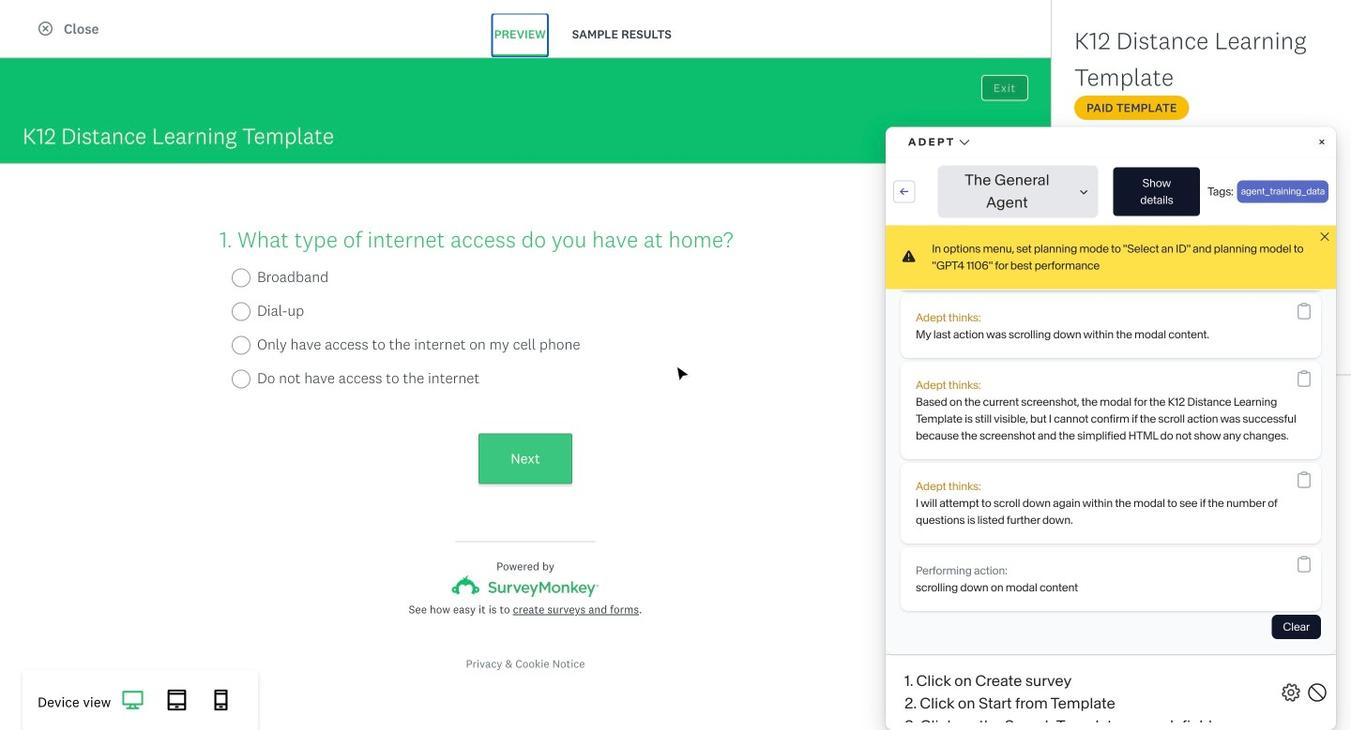 Task type: vqa. For each thing, say whether or not it's contained in the screenshot.
DocumentPlus image
no



Task type: locate. For each thing, give the bounding box(es) containing it.
event planning template image
[[975, 0, 1198, 106]]

quiz - new hire training image
[[720, 248, 943, 396]]

0 horizontal spatial svg image
[[122, 690, 144, 711]]

tab list
[[470, 13, 696, 57]]

2 horizontal spatial svg image
[[211, 690, 232, 711]]

svg image
[[122, 690, 144, 711], [167, 690, 188, 711], [211, 690, 232, 711]]

professional event feedback template image
[[464, 0, 688, 106]]

3 svg image from the left
[[211, 690, 232, 711]]

1 horizontal spatial svg image
[[167, 690, 188, 711]]

arrowright image
[[1267, 410, 1281, 424]]



Task type: describe. For each thing, give the bounding box(es) containing it.
2 svg image from the left
[[167, 690, 188, 711]]

xcircle image
[[38, 22, 53, 36]]

training course evaluation template image
[[720, 0, 943, 106]]

1 svg image from the left
[[122, 690, 144, 711]]

trustedsite helps keep you safe from identity theft, credit card fraud, spyware, spam, viruses and online scams image
[[179, 708, 292, 731]]

documentclone image
[[58, 157, 72, 171]]

customer interactions report template image
[[546, 292, 606, 352]]



